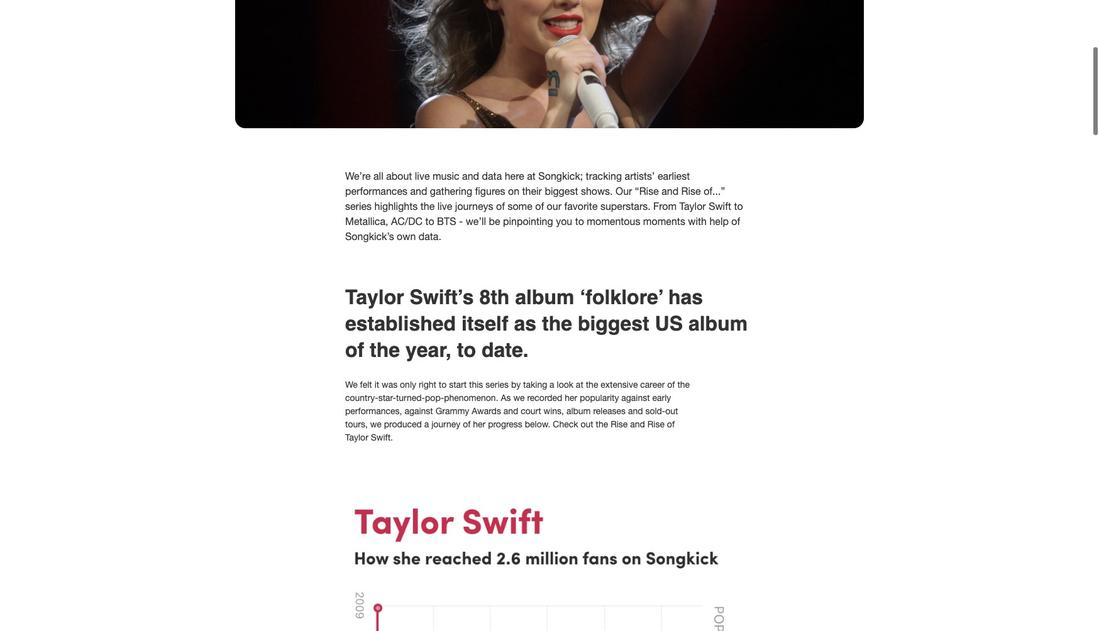 Task type: describe. For each thing, give the bounding box(es) containing it.
biggest inside taylor swift's 8th album 'folklore' has established itself as the biggest us album of the year, to date.
[[578, 312, 649, 335]]

below.
[[525, 420, 550, 430]]

with
[[688, 216, 707, 227]]

our
[[547, 201, 562, 212]]

year,
[[406, 339, 451, 362]]

album inside we felt it was only right to start this series by taking a look at the extensive career of the country-star-turned-pop-phenomenon. as we recorded her popularity against early performances, against grammy awards and court wins, album releases and sold-out tours, we produced a journey of her progress below. check out the rise and rise of taylor swift.
[[566, 406, 591, 417]]

ac/dc
[[391, 216, 423, 227]]

taylor swift image
[[235, 0, 864, 129]]

moments
[[643, 216, 685, 227]]

rise inside we're all about live music and data here at songkick; tracking artists' earliest performances and gathering figures on their biggest shows. our "rise and rise of..." series highlights the live journeys of some of our favorite superstars. from taylor swift to metallica, ac/dc to bts - we'll be pinpointing you to momentous moments with help of songkick's own data.
[[681, 186, 701, 197]]

0 horizontal spatial we
[[370, 420, 382, 430]]

we're all about live music and data here at songkick; tracking artists' earliest performances and gathering figures on their biggest shows. our "rise and rise of..." series highlights the live journeys of some of our favorite superstars. from taylor swift to metallica, ac/dc to bts - we'll be pinpointing you to momentous moments with help of songkick's own data.
[[345, 171, 743, 242]]

phenomenon.
[[444, 393, 498, 403]]

favorite
[[564, 201, 598, 212]]

help
[[710, 216, 729, 227]]

grammy
[[436, 406, 469, 417]]

wins,
[[544, 406, 564, 417]]

data.
[[419, 231, 441, 242]]

taking
[[523, 380, 547, 390]]

0 horizontal spatial her
[[473, 420, 486, 430]]

shows.
[[581, 186, 613, 197]]

as
[[501, 393, 511, 403]]

pinpointing
[[503, 216, 553, 227]]

performances,
[[345, 406, 402, 417]]

taylor inside taylor swift's 8th album 'folklore' has established itself as the biggest us album of the year, to date.
[[345, 286, 404, 309]]

to down favorite
[[575, 216, 584, 227]]

0 horizontal spatial out
[[581, 420, 593, 430]]

was
[[382, 380, 398, 390]]

we
[[345, 380, 358, 390]]

and left "data"
[[462, 171, 479, 182]]

figures
[[475, 186, 505, 197]]

our
[[616, 186, 632, 197]]

of up the early
[[667, 380, 675, 390]]

the down established on the left
[[370, 339, 400, 362]]

of inside taylor swift's 8th album 'folklore' has established itself as the biggest us album of the year, to date.
[[345, 339, 364, 362]]

momentous
[[587, 216, 640, 227]]

has
[[668, 286, 703, 309]]

songkick's
[[345, 231, 394, 242]]

progress
[[488, 420, 522, 430]]

from
[[653, 201, 677, 212]]

career
[[640, 380, 665, 390]]

about
[[386, 171, 412, 182]]

0 vertical spatial out
[[665, 406, 678, 417]]

and down as
[[504, 406, 518, 417]]

superstars.
[[600, 201, 651, 212]]

established
[[345, 312, 456, 335]]

start
[[449, 380, 467, 390]]

to up data.
[[425, 216, 434, 227]]

you
[[556, 216, 572, 227]]

to inside taylor swift's 8th album 'folklore' has established itself as the biggest us album of the year, to date.
[[457, 339, 476, 362]]

0 vertical spatial against
[[621, 393, 650, 403]]

and down about
[[410, 186, 427, 197]]

at inside we're all about live music and data here at songkick; tracking artists' earliest performances and gathering figures on their biggest shows. our "rise and rise of..." series highlights the live journeys of some of our favorite superstars. from taylor swift to metallica, ac/dc to bts - we'll be pinpointing you to momentous moments with help of songkick's own data.
[[527, 171, 536, 182]]

popularity
[[580, 393, 619, 403]]

journeys
[[455, 201, 493, 212]]

this
[[469, 380, 483, 390]]

data
[[482, 171, 502, 182]]

swift's
[[410, 286, 474, 309]]

right
[[419, 380, 436, 390]]

check
[[553, 420, 578, 430]]

all
[[374, 171, 383, 182]]

'folklore'
[[580, 286, 663, 309]]

taylor swift's 8th album 'folklore' has established itself as the biggest us album of the year, to date.
[[345, 286, 748, 362]]

8th
[[479, 286, 510, 309]]

artists'
[[625, 171, 655, 182]]

0 vertical spatial her
[[565, 393, 577, 403]]

by
[[511, 380, 521, 390]]

own
[[397, 231, 416, 242]]

swift.
[[371, 433, 393, 443]]

the inside we're all about live music and data here at songkick; tracking artists' earliest performances and gathering figures on their biggest shows. our "rise and rise of..." series highlights the live journeys of some of our favorite superstars. from taylor swift to metallica, ac/dc to bts - we'll be pinpointing you to momentous moments with help of songkick's own data.
[[420, 201, 435, 212]]

gathering
[[430, 186, 472, 197]]

0 horizontal spatial against
[[405, 406, 433, 417]]

music
[[433, 171, 459, 182]]

-
[[459, 216, 463, 227]]



Task type: locate. For each thing, give the bounding box(es) containing it.
us
[[655, 312, 683, 335]]

taylor inside we're all about live music and data here at songkick; tracking artists' earliest performances and gathering figures on their biggest shows. our "rise and rise of..." series highlights the live journeys of some of our favorite superstars. from taylor swift to metallica, ac/dc to bts - we'll be pinpointing you to momentous moments with help of songkick's own data.
[[679, 201, 706, 212]]

1 vertical spatial biggest
[[578, 312, 649, 335]]

the up "popularity"
[[586, 380, 598, 390]]

of down the early
[[667, 420, 675, 430]]

bts
[[437, 216, 456, 227]]

we'll
[[466, 216, 486, 227]]

a left journey
[[424, 420, 429, 430]]

country-
[[345, 393, 378, 403]]

taylor
[[679, 201, 706, 212], [345, 286, 404, 309], [345, 433, 368, 443]]

we down the "performances,"
[[370, 420, 382, 430]]

0 vertical spatial a
[[550, 380, 554, 390]]

be
[[489, 216, 500, 227]]

rise down earliest
[[681, 186, 701, 197]]

1 vertical spatial out
[[581, 420, 593, 430]]

2 vertical spatial album
[[566, 406, 591, 417]]

songkick;
[[538, 171, 583, 182]]

against down turned-
[[405, 406, 433, 417]]

rise down sold-
[[648, 420, 665, 430]]

of up be
[[496, 201, 505, 212]]

journey
[[431, 420, 460, 430]]

1 horizontal spatial live
[[437, 201, 452, 212]]

earliest
[[658, 171, 690, 182]]

1 horizontal spatial we
[[513, 393, 525, 403]]

tours,
[[345, 420, 368, 430]]

turned-
[[396, 393, 425, 403]]

0 vertical spatial biggest
[[545, 186, 578, 197]]

1 vertical spatial we
[[370, 420, 382, 430]]

of left our
[[535, 201, 544, 212]]

against
[[621, 393, 650, 403], [405, 406, 433, 417]]

series inside we're all about live music and data here at songkick; tracking artists' earliest performances and gathering figures on their biggest shows. our "rise and rise of..." series highlights the live journeys of some of our favorite superstars. from taylor swift to metallica, ac/dc to bts - we'll be pinpointing you to momentous moments with help of songkick's own data.
[[345, 201, 372, 212]]

rise down releases on the bottom right of page
[[611, 420, 628, 430]]

1 vertical spatial taylor
[[345, 286, 404, 309]]

at
[[527, 171, 536, 182], [576, 380, 583, 390]]

the
[[420, 201, 435, 212], [542, 312, 572, 335], [370, 339, 400, 362], [586, 380, 598, 390], [677, 380, 690, 390], [596, 420, 608, 430]]

biggest inside we're all about live music and data here at songkick; tracking artists' earliest performances and gathering figures on their biggest shows. our "rise and rise of..." series highlights the live journeys of some of our favorite superstars. from taylor swift to metallica, ac/dc to bts - we'll be pinpointing you to momentous moments with help of songkick's own data.
[[545, 186, 578, 197]]

we right as
[[513, 393, 525, 403]]

1 vertical spatial live
[[437, 201, 452, 212]]

we
[[513, 393, 525, 403], [370, 420, 382, 430]]

out right the check
[[581, 420, 593, 430]]

live up the bts
[[437, 201, 452, 212]]

releases
[[593, 406, 626, 417]]

of down grammy
[[463, 420, 471, 430]]

court
[[521, 406, 541, 417]]

date.
[[482, 339, 529, 362]]

and
[[462, 171, 479, 182], [410, 186, 427, 197], [662, 186, 679, 197], [504, 406, 518, 417], [628, 406, 643, 417], [630, 420, 645, 430]]

at inside we felt it was only right to start this series by taking a look at the extensive career of the country-star-turned-pop-phenomenon. as we recorded her popularity against early performances, against grammy awards and court wins, album releases and sold-out tours, we produced a journey of her progress below. check out the rise and rise of taylor swift.
[[576, 380, 583, 390]]

taylor up with
[[679, 201, 706, 212]]

her down look
[[565, 393, 577, 403]]

we're
[[345, 171, 371, 182]]

0 horizontal spatial series
[[345, 201, 372, 212]]

at right look
[[576, 380, 583, 390]]

a left look
[[550, 380, 554, 390]]

live right about
[[415, 171, 430, 182]]

and left sold-
[[628, 406, 643, 417]]

1 horizontal spatial against
[[621, 393, 650, 403]]

we felt it was only right to start this series by taking a look at the extensive career of the country-star-turned-pop-phenomenon. as we recorded her popularity against early performances, against grammy awards and court wins, album releases and sold-out tours, we produced a journey of her progress below. check out the rise and rise of taylor swift.
[[345, 380, 690, 443]]

the right career
[[677, 380, 690, 390]]

tracking
[[586, 171, 622, 182]]

0 horizontal spatial rise
[[611, 420, 628, 430]]

to inside we felt it was only right to start this series by taking a look at the extensive career of the country-star-turned-pop-phenomenon. as we recorded her popularity against early performances, against grammy awards and court wins, album releases and sold-out tours, we produced a journey of her progress below. check out the rise and rise of taylor swift.
[[439, 380, 447, 390]]

to right right
[[439, 380, 447, 390]]

1 horizontal spatial out
[[665, 406, 678, 417]]

series inside we felt it was only right to start this series by taking a look at the extensive career of the country-star-turned-pop-phenomenon. as we recorded her popularity against early performances, against grammy awards and court wins, album releases and sold-out tours, we produced a journey of her progress below. check out the rise and rise of taylor swift.
[[486, 380, 509, 390]]

series up metallica,
[[345, 201, 372, 212]]

to right swift
[[734, 201, 743, 212]]

0 vertical spatial we
[[513, 393, 525, 403]]

to
[[734, 201, 743, 212], [425, 216, 434, 227], [575, 216, 584, 227], [457, 339, 476, 362], [439, 380, 447, 390]]

of
[[496, 201, 505, 212], [535, 201, 544, 212], [732, 216, 740, 227], [345, 339, 364, 362], [667, 380, 675, 390], [463, 420, 471, 430], [667, 420, 675, 430]]

biggest down songkick;
[[545, 186, 578, 197]]

against down "extensive"
[[621, 393, 650, 403]]

rise
[[681, 186, 701, 197], [611, 420, 628, 430], [648, 420, 665, 430]]

1 horizontal spatial at
[[576, 380, 583, 390]]

produced
[[384, 420, 422, 430]]

here
[[505, 171, 524, 182]]

album down has
[[688, 312, 748, 335]]

performances
[[345, 186, 407, 197]]

live
[[415, 171, 430, 182], [437, 201, 452, 212]]

her down "awards"
[[473, 420, 486, 430]]

and down earliest
[[662, 186, 679, 197]]

highlights
[[374, 201, 418, 212]]

album up the check
[[566, 406, 591, 417]]

metallica,
[[345, 216, 388, 227]]

of..."
[[704, 186, 725, 197]]

out down the early
[[665, 406, 678, 417]]

0 vertical spatial series
[[345, 201, 372, 212]]

to down the itself
[[457, 339, 476, 362]]

swift
[[709, 201, 731, 212]]

biggest
[[545, 186, 578, 197], [578, 312, 649, 335]]

1 vertical spatial at
[[576, 380, 583, 390]]

1 vertical spatial against
[[405, 406, 433, 417]]

the up ac/dc
[[420, 201, 435, 212]]

and down career
[[630, 420, 645, 430]]

on
[[508, 186, 519, 197]]

0 vertical spatial live
[[415, 171, 430, 182]]

0 vertical spatial album
[[515, 286, 574, 309]]

series
[[345, 201, 372, 212], [486, 380, 509, 390]]

taylor inside we felt it was only right to start this series by taking a look at the extensive career of the country-star-turned-pop-phenomenon. as we recorded her popularity against early performances, against grammy awards and court wins, album releases and sold-out tours, we produced a journey of her progress below. check out the rise and rise of taylor swift.
[[345, 433, 368, 443]]

felt
[[360, 380, 372, 390]]

sold-
[[645, 406, 665, 417]]

1 vertical spatial album
[[688, 312, 748, 335]]

their
[[522, 186, 542, 197]]

1 horizontal spatial rise
[[648, 420, 665, 430]]

out
[[665, 406, 678, 417], [581, 420, 593, 430]]

"rise
[[635, 186, 659, 197]]

0 horizontal spatial live
[[415, 171, 430, 182]]

of right help
[[732, 216, 740, 227]]

series up as
[[486, 380, 509, 390]]

0 vertical spatial taylor
[[679, 201, 706, 212]]

taylor up established on the left
[[345, 286, 404, 309]]

pop-
[[425, 393, 444, 403]]

the right as
[[542, 312, 572, 335]]

0 vertical spatial at
[[527, 171, 536, 182]]

1 horizontal spatial a
[[550, 380, 554, 390]]

1 horizontal spatial her
[[565, 393, 577, 403]]

awards
[[472, 406, 501, 417]]

2 vertical spatial taylor
[[345, 433, 368, 443]]

it
[[375, 380, 379, 390]]

as
[[514, 312, 536, 335]]

her
[[565, 393, 577, 403], [473, 420, 486, 430]]

early
[[652, 393, 671, 403]]

1 vertical spatial series
[[486, 380, 509, 390]]

1 vertical spatial her
[[473, 420, 486, 430]]

itself
[[462, 312, 508, 335]]

a
[[550, 380, 554, 390], [424, 420, 429, 430]]

album
[[515, 286, 574, 309], [688, 312, 748, 335], [566, 406, 591, 417]]

only
[[400, 380, 416, 390]]

0 horizontal spatial a
[[424, 420, 429, 430]]

0 horizontal spatial at
[[527, 171, 536, 182]]

recorded
[[527, 393, 562, 403]]

2 horizontal spatial rise
[[681, 186, 701, 197]]

album up as
[[515, 286, 574, 309]]

star-
[[378, 393, 396, 403]]

at up their
[[527, 171, 536, 182]]

1 vertical spatial a
[[424, 420, 429, 430]]

extensive
[[601, 380, 638, 390]]

biggest down 'folklore'
[[578, 312, 649, 335]]

taylor down tours,
[[345, 433, 368, 443]]

of up 'we'
[[345, 339, 364, 362]]

1 horizontal spatial series
[[486, 380, 509, 390]]

the down releases on the bottom right of page
[[596, 420, 608, 430]]

some
[[508, 201, 532, 212]]

look
[[557, 380, 573, 390]]



Task type: vqa. For each thing, say whether or not it's contained in the screenshot.
LAMAR
no



